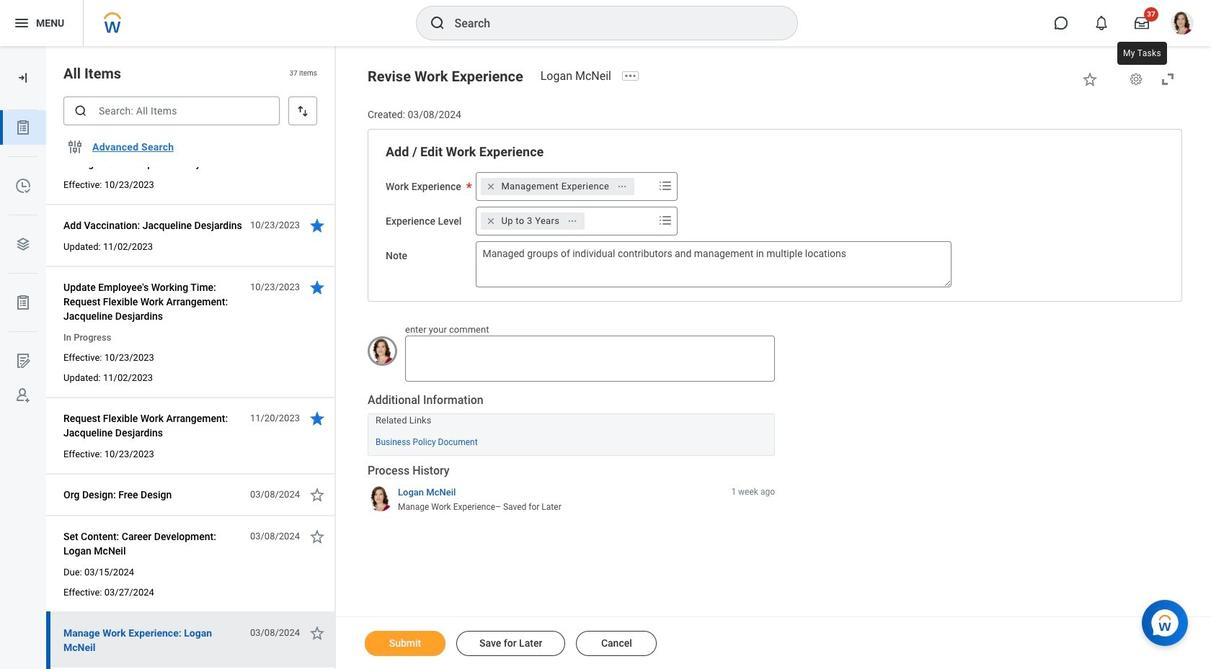 Task type: vqa. For each thing, say whether or not it's contained in the screenshot.
first star icon from the top
yes



Task type: describe. For each thing, give the bounding box(es) containing it.
additional information region
[[368, 393, 775, 456]]

perspective image
[[14, 236, 32, 253]]

management experience element
[[501, 180, 609, 193]]

clipboard image
[[14, 119, 32, 136]]

user plus image
[[14, 387, 32, 404]]

0 horizontal spatial search image
[[74, 104, 88, 118]]

up to 3 years element
[[501, 215, 560, 228]]

justify image
[[13, 14, 30, 32]]

x small image
[[484, 214, 498, 228]]

Search: All Items text field
[[63, 97, 280, 125]]

inbox large image
[[1135, 16, 1149, 30]]

star image
[[309, 410, 326, 427]]

fullscreen image
[[1159, 71, 1176, 88]]

0 vertical spatial search image
[[429, 14, 446, 32]]

item list element
[[46, 0, 336, 670]]

up to 3 years, press delete to clear value. option
[[481, 212, 585, 230]]

prompts image
[[657, 212, 674, 229]]



Task type: locate. For each thing, give the bounding box(es) containing it.
search image
[[429, 14, 446, 32], [74, 104, 88, 118]]

transformation import image
[[16, 71, 30, 85]]

profile logan mcneil image
[[1171, 12, 1194, 38]]

Search Workday  search field
[[455, 7, 767, 39]]

sort image
[[296, 104, 310, 118]]

related actions image left prompts icon
[[617, 181, 627, 191]]

1 horizontal spatial search image
[[429, 14, 446, 32]]

prompts image
[[657, 177, 674, 194]]

logan mcneil element
[[540, 69, 620, 83]]

group
[[386, 143, 1164, 287]]

1 vertical spatial related actions image
[[567, 216, 578, 226]]

related actions image down management experience, press delete to clear value. option
[[567, 216, 578, 226]]

action bar region
[[336, 617, 1211, 670]]

tooltip
[[1114, 39, 1170, 68]]

employee's photo (logan mcneil) image
[[368, 337, 397, 366]]

configure image
[[66, 138, 84, 156]]

related actions image for up to 3 years element
[[567, 216, 578, 226]]

x small image
[[484, 179, 498, 194]]

rename image
[[14, 353, 32, 370]]

1 vertical spatial search image
[[74, 104, 88, 118]]

star image
[[1081, 71, 1099, 88], [309, 217, 326, 234], [309, 279, 326, 296], [309, 487, 326, 504], [309, 528, 326, 546], [309, 625, 326, 642]]

clipboard image
[[14, 294, 32, 311]]

None text field
[[476, 241, 952, 287], [405, 336, 775, 382], [476, 241, 952, 287], [405, 336, 775, 382]]

process history region
[[368, 464, 775, 518]]

0 horizontal spatial related actions image
[[567, 216, 578, 226]]

0 vertical spatial related actions image
[[617, 181, 627, 191]]

related actions image
[[617, 181, 627, 191], [567, 216, 578, 226]]

gear image
[[1129, 72, 1143, 87]]

1 horizontal spatial related actions image
[[617, 181, 627, 191]]

notifications large image
[[1094, 16, 1109, 30]]

related actions image for 'management experience' element
[[617, 181, 627, 191]]

clock check image
[[14, 177, 32, 195]]

list
[[0, 110, 46, 413]]

related actions image inside up to 3 years, press delete to clear value. option
[[567, 216, 578, 226]]

management experience, press delete to clear value. option
[[481, 178, 635, 195]]



